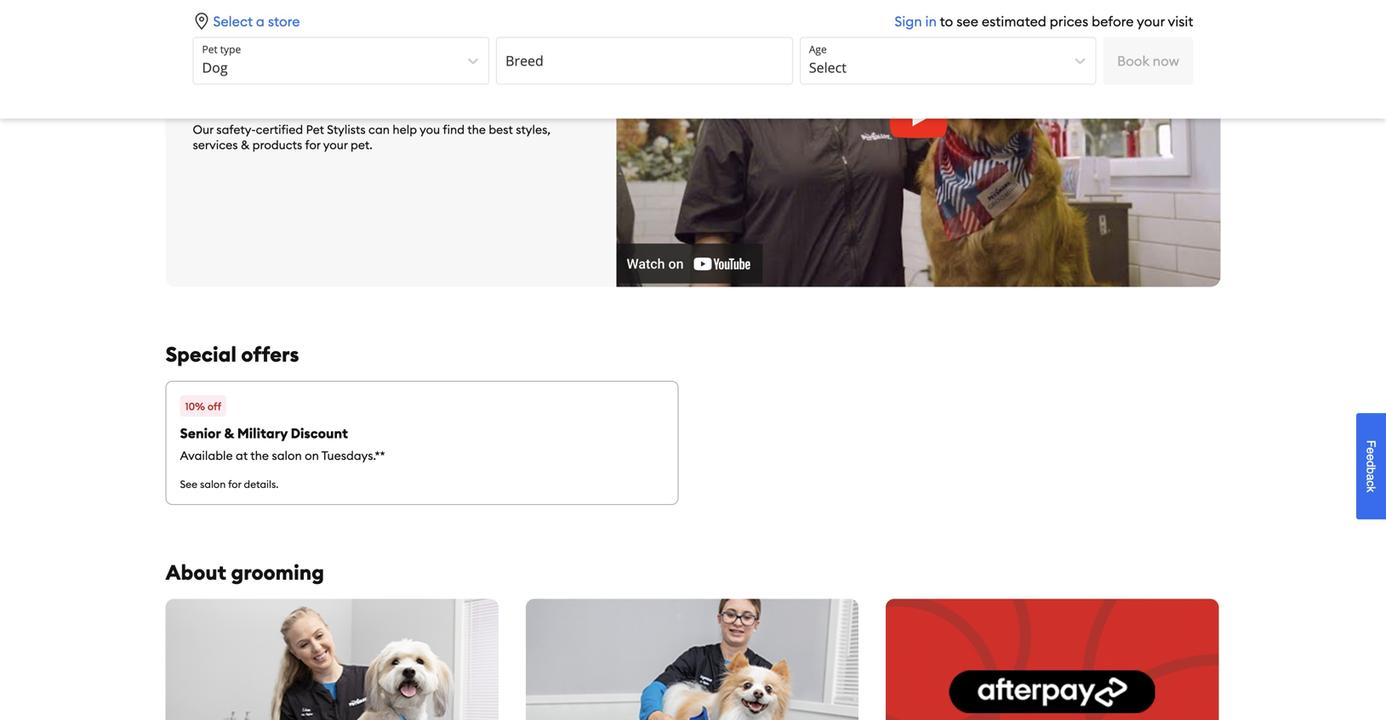 Task type: describe. For each thing, give the bounding box(es) containing it.
our
[[193, 122, 214, 137]]

available
[[180, 449, 233, 464]]

oh-
[[385, 82, 422, 108]]

breed
[[506, 51, 544, 70]]

senior
[[180, 425, 221, 443]]

see
[[957, 13, 979, 30]]

f e e d b a c k
[[1365, 441, 1378, 493]]

select for select a store
[[213, 13, 253, 30]]

about
[[166, 560, 226, 586]]

web 1371877 may22_c art3 3_grm dog ap_dt.png image
[[886, 600, 1219, 721]]

visit
[[1168, 13, 1193, 30]]

you
[[420, 122, 440, 137]]

at
[[236, 449, 248, 464]]

2 e from the top
[[1365, 455, 1378, 461]]

best
[[489, 122, 513, 137]]

certified
[[256, 122, 303, 137]]

loved, pampered & oh-so glam
[[193, 82, 502, 108]]

stylists
[[327, 122, 366, 137]]

see
[[180, 478, 198, 491]]

0 vertical spatial your
[[1137, 13, 1165, 30]]

book now
[[1117, 52, 1179, 70]]

1 vertical spatial salon
[[200, 478, 226, 491]]

can
[[369, 122, 390, 137]]

your inside our safety-certified pet stylists can help you find the best styles, services & products for your pet.
[[323, 137, 348, 152]]

services
[[193, 137, 238, 152]]

web 1371877 may22_c art3 1_grm dog bnb_dt.png image
[[166, 600, 499, 721]]

find
[[443, 122, 465, 137]]

now
[[1153, 52, 1179, 70]]

special
[[166, 342, 237, 368]]

about grooming
[[166, 560, 324, 586]]

the inside senior & military discount available at the salon on tuesdays.**
[[250, 449, 269, 464]]

in
[[925, 13, 937, 30]]

loved,
[[193, 82, 257, 108]]

off
[[207, 401, 221, 413]]

dog
[[202, 58, 228, 77]]

products
[[252, 137, 302, 152]]

help
[[393, 122, 417, 137]]

1 e from the top
[[1365, 448, 1378, 455]]

senior & military discount available at the salon on tuesdays.**
[[180, 425, 385, 464]]

safety-
[[216, 122, 256, 137]]

see salon for details.
[[180, 478, 279, 491]]

tuesdays.**
[[321, 449, 385, 464]]



Task type: vqa. For each thing, say whether or not it's contained in the screenshot.
'OR' inside the Our Accredited Dog Trainers work with you & your pet to encourage & reinforce good behavior. Includes Puppy OR Beginner Class & Intermediate Class.
no



Task type: locate. For each thing, give the bounding box(es) containing it.
select down age
[[809, 58, 847, 77]]

to
[[940, 13, 953, 30]]

1 horizontal spatial for
[[305, 137, 321, 152]]

book now button
[[1103, 37, 1193, 85]]

1 horizontal spatial select
[[809, 58, 847, 77]]

& right senior
[[224, 425, 234, 443]]

a up k
[[1365, 475, 1378, 481]]

your left pet.
[[323, 137, 348, 152]]

pampered
[[262, 82, 361, 108]]

glam
[[450, 82, 502, 108]]

select a store link
[[213, 13, 300, 30]]

select for select
[[809, 58, 847, 77]]

on
[[305, 449, 319, 464]]

10%
[[185, 401, 205, 413]]

0 vertical spatial select
[[213, 13, 253, 30]]

sign in to see estimated prices before your visit
[[895, 13, 1193, 30]]

& right services
[[241, 137, 250, 152]]

salon inside senior & military discount available at the salon on tuesdays.**
[[272, 449, 302, 464]]

book
[[1117, 52, 1149, 70]]

1 vertical spatial for
[[228, 478, 241, 491]]

store
[[268, 13, 300, 30]]

estimated
[[982, 13, 1047, 30]]

0 horizontal spatial a
[[256, 13, 265, 30]]

styles,
[[516, 122, 551, 137]]

web 1371877 may22_c art3 2_grm dog gwl_dt.png image
[[526, 600, 859, 721]]

0 horizontal spatial for
[[228, 478, 241, 491]]

1 vertical spatial the
[[250, 449, 269, 464]]

pet left the stylists in the left of the page
[[306, 122, 324, 137]]

0 vertical spatial a
[[256, 13, 265, 30]]

1 vertical spatial pet
[[306, 122, 324, 137]]

pet up dog at top left
[[202, 42, 218, 56]]

special offers
[[166, 342, 299, 368]]

&
[[365, 82, 381, 108], [241, 137, 250, 152], [224, 425, 234, 443]]

& inside senior & military discount available at the salon on tuesdays.**
[[224, 425, 234, 443]]

1 horizontal spatial your
[[1137, 13, 1165, 30]]

the right 'find'
[[467, 122, 486, 137]]

your
[[1137, 13, 1165, 30], [323, 137, 348, 152]]

0 horizontal spatial the
[[250, 449, 269, 464]]

before
[[1092, 13, 1134, 30]]

details.
[[244, 478, 279, 491]]

b
[[1365, 468, 1378, 475]]

k
[[1365, 487, 1378, 493]]

2 vertical spatial &
[[224, 425, 234, 443]]

1 horizontal spatial a
[[1365, 475, 1378, 481]]

e
[[1365, 448, 1378, 455], [1365, 455, 1378, 461]]

e up d
[[1365, 448, 1378, 455]]

age
[[809, 42, 827, 56]]

0 horizontal spatial your
[[323, 137, 348, 152]]

sign
[[895, 13, 922, 30]]

pet type
[[202, 42, 241, 56]]

the right at
[[250, 449, 269, 464]]

type
[[220, 42, 241, 56]]

c
[[1365, 481, 1378, 487]]

0 horizontal spatial select
[[213, 13, 253, 30]]

1 vertical spatial select
[[809, 58, 847, 77]]

1 vertical spatial a
[[1365, 475, 1378, 481]]

so
[[422, 82, 445, 108]]

select a store
[[213, 13, 300, 30]]

d
[[1365, 461, 1378, 468]]

0 horizontal spatial salon
[[200, 478, 226, 491]]

salon right see
[[200, 478, 226, 491]]

your left visit
[[1137, 13, 1165, 30]]

military
[[237, 425, 288, 443]]

pet
[[202, 42, 218, 56], [306, 122, 324, 137]]

0 vertical spatial salon
[[272, 449, 302, 464]]

for inside our safety-certified pet stylists can help you find the best styles, services & products for your pet.
[[305, 137, 321, 152]]

0 vertical spatial for
[[305, 137, 321, 152]]

a left store on the left top of page
[[256, 13, 265, 30]]

for right the products in the top of the page
[[305, 137, 321, 152]]

salon
[[272, 449, 302, 464], [200, 478, 226, 491]]

& left the oh-
[[365, 82, 381, 108]]

a inside "button"
[[1365, 475, 1378, 481]]

select
[[213, 13, 253, 30], [809, 58, 847, 77]]

& inside our safety-certified pet stylists can help you find the best styles, services & products for your pet.
[[241, 137, 250, 152]]

the
[[467, 122, 486, 137], [250, 449, 269, 464]]

f e e d b a c k button
[[1356, 414, 1386, 520]]

our safety-certified pet stylists can help you find the best styles, services & products for your pet.
[[193, 122, 551, 152]]

for left the details.
[[228, 478, 241, 491]]

discount
[[291, 425, 348, 443]]

0 vertical spatial &
[[365, 82, 381, 108]]

1 vertical spatial &
[[241, 137, 250, 152]]

f
[[1365, 441, 1378, 448]]

1 horizontal spatial salon
[[272, 449, 302, 464]]

for
[[305, 137, 321, 152], [228, 478, 241, 491]]

the inside our safety-certified pet stylists can help you find the best styles, services & products for your pet.
[[467, 122, 486, 137]]

2 horizontal spatial &
[[365, 82, 381, 108]]

0 vertical spatial pet
[[202, 42, 218, 56]]

salon left "on"
[[272, 449, 302, 464]]

10% off
[[185, 401, 221, 413]]

1 horizontal spatial &
[[241, 137, 250, 152]]

0 horizontal spatial &
[[224, 425, 234, 443]]

pet.
[[351, 137, 373, 152]]

choose store element
[[193, 13, 300, 30]]

1 vertical spatial your
[[323, 137, 348, 152]]

1 horizontal spatial pet
[[306, 122, 324, 137]]

prices
[[1050, 13, 1089, 30]]

0 horizontal spatial pet
[[202, 42, 218, 56]]

select up 'type' on the top left of the page
[[213, 13, 253, 30]]

0 vertical spatial the
[[467, 122, 486, 137]]

a
[[256, 13, 265, 30], [1365, 475, 1378, 481]]

pet inside our safety-certified pet stylists can help you find the best styles, services & products for your pet.
[[306, 122, 324, 137]]

grooming
[[231, 560, 324, 586]]

e up b
[[1365, 455, 1378, 461]]

1 horizontal spatial the
[[467, 122, 486, 137]]

sign in link
[[895, 13, 937, 30]]

offers
[[241, 342, 299, 368]]



